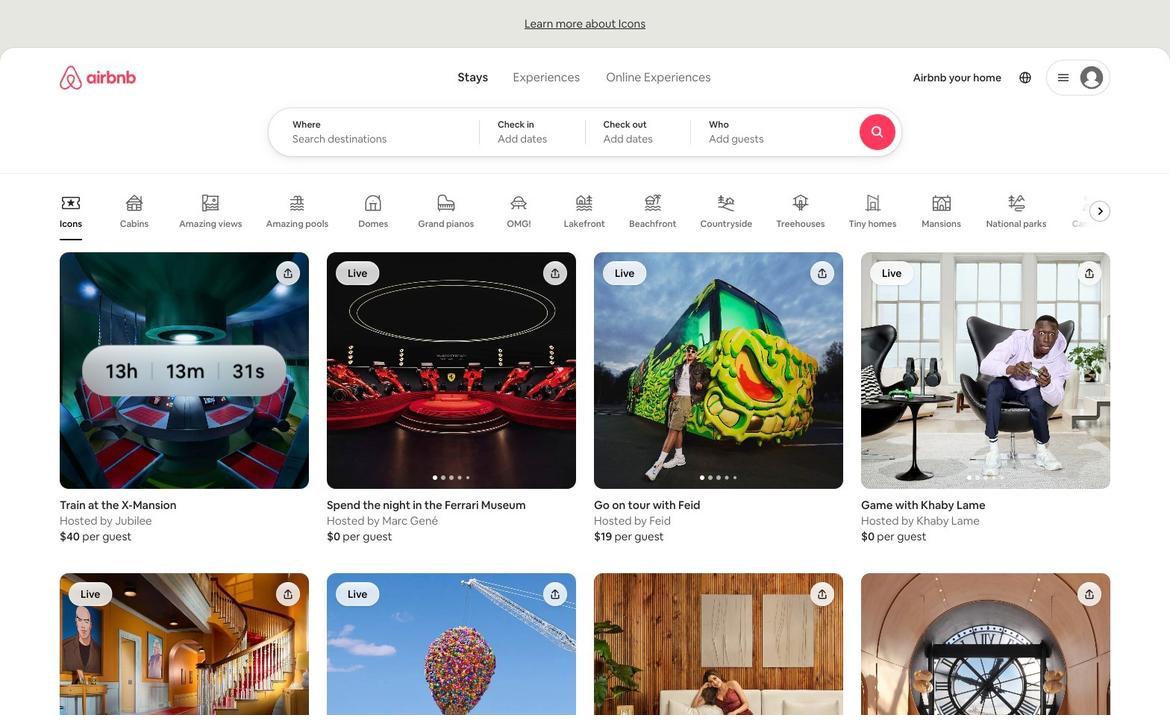 Task type: vqa. For each thing, say whether or not it's contained in the screenshot.
search box
yes



Task type: describe. For each thing, give the bounding box(es) containing it.
Search destinations search field
[[293, 132, 455, 146]]



Task type: locate. For each thing, give the bounding box(es) containing it.
profile element
[[735, 48, 1111, 107]]

group
[[60, 182, 1117, 240], [60, 252, 309, 489], [327, 252, 576, 489], [594, 252, 843, 489], [861, 252, 1111, 489], [60, 573, 309, 715], [327, 573, 576, 715], [594, 573, 843, 715], [861, 573, 1111, 715]]

what can we help you find? tab list
[[446, 61, 593, 94]]

None search field
[[268, 48, 943, 157]]



